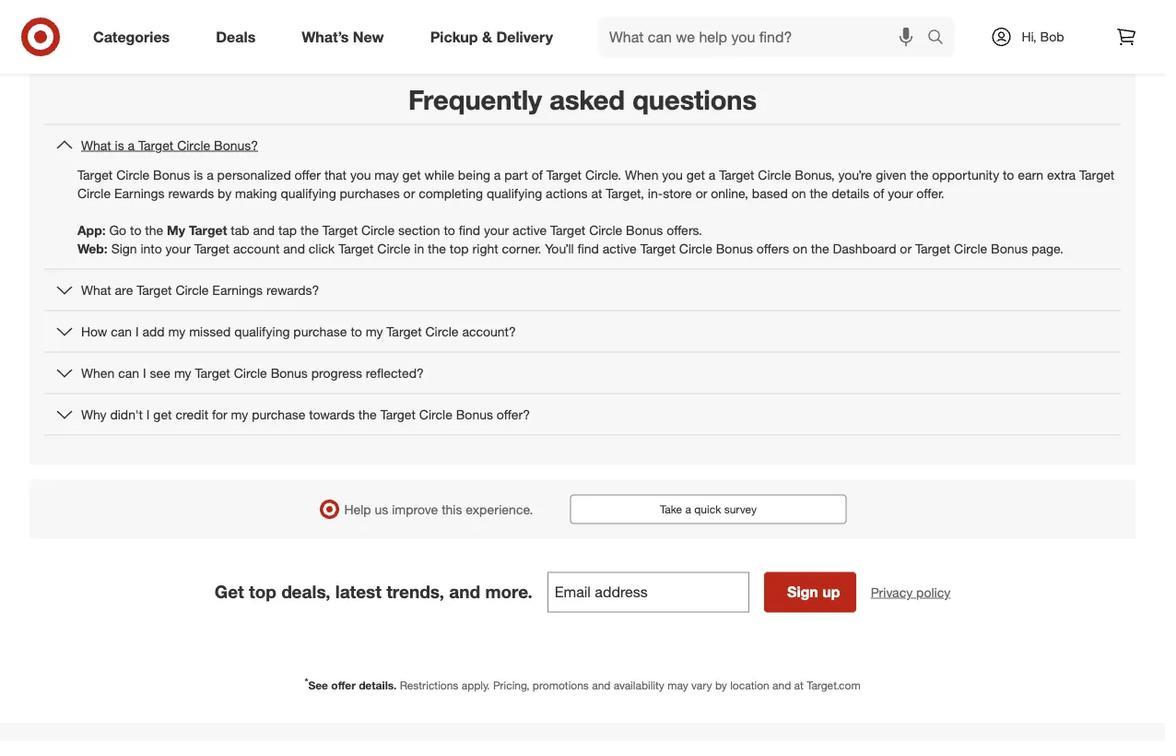 Task type: locate. For each thing, give the bounding box(es) containing it.
1 vertical spatial on
[[793, 240, 808, 256]]

rewards
[[168, 185, 214, 201]]

or right store
[[696, 185, 708, 201]]

target down offers.
[[641, 240, 676, 256]]

1 vertical spatial when
[[81, 365, 115, 381]]

find
[[459, 222, 481, 238], [578, 240, 599, 256]]

1 vertical spatial may
[[668, 678, 689, 692]]

0 horizontal spatial offer
[[295, 166, 321, 183]]

active up corner.
[[513, 222, 547, 238]]

is
[[115, 137, 124, 153], [194, 166, 203, 183]]

the
[[911, 166, 929, 183], [810, 185, 828, 201], [145, 222, 163, 238], [301, 222, 319, 238], [428, 240, 446, 256], [811, 240, 830, 256], [359, 406, 377, 422]]

circle down how can i add my missed qualifying purchase to my target circle account?
[[234, 365, 267, 381]]

purchase down when can i see my target circle bonus progress reflected?
[[252, 406, 306, 422]]

offer inside the * see offer details. restrictions apply. pricing, promotions and availability may vary by location and at target.com
[[331, 678, 356, 692]]

bonus up rewards
[[153, 166, 190, 183]]

top
[[450, 240, 469, 256], [249, 582, 277, 603]]

by right 'vary'
[[715, 678, 727, 692]]

1 horizontal spatial by
[[715, 678, 727, 692]]

offer left that
[[295, 166, 321, 183]]

circle left account?
[[425, 323, 459, 339]]

1 vertical spatial find
[[578, 240, 599, 256]]

how
[[81, 323, 107, 339]]

you up purchases
[[350, 166, 371, 183]]

0 horizontal spatial earnings
[[114, 185, 165, 201]]

my
[[167, 222, 185, 238]]

asked
[[550, 83, 625, 116]]

top inside the app: go to the my target tab and tap the target circle section to find your active target circle bonus offers. web: sign into your target account and click target circle in the top right corner. you'll find active target circle bonus offers on the dashboard or target circle bonus page.
[[450, 240, 469, 256]]

may inside the target circle bonus is a personalized offer that you may get while being a part of target circle. when you get a target circle bonus, you're given the opportunity to earn extra target circle earnings rewards by making qualifying purchases or completing qualifying actions at target, in-store or online, based on the details of your offer.
[[375, 166, 399, 183]]

dashboard
[[833, 240, 897, 256]]

on inside the app: go to the my target tab and tap the target circle section to find your active target circle bonus offers. web: sign into your target account and click target circle in the top right corner. you'll find active target circle bonus offers on the dashboard or target circle bonus page.
[[793, 240, 808, 256]]

credit
[[176, 406, 208, 422]]

0 vertical spatial can
[[111, 323, 132, 339]]

is inside the target circle bonus is a personalized offer that you may get while being a part of target circle. when you get a target circle bonus, you're given the opportunity to earn extra target circle earnings rewards by making qualifying purchases or completing qualifying actions at target, in-store or online, based on the details of your offer.
[[194, 166, 203, 183]]

what up app:
[[81, 137, 111, 153]]

0 horizontal spatial by
[[218, 185, 232, 201]]

policy
[[917, 584, 951, 600]]

click
[[309, 240, 335, 256]]

1 vertical spatial purchase
[[252, 406, 306, 422]]

1 horizontal spatial top
[[450, 240, 469, 256]]

by inside the target circle bonus is a personalized offer that you may get while being a part of target circle. when you get a target circle bonus, you're given the opportunity to earn extra target circle earnings rewards by making qualifying purchases or completing qualifying actions at target, in-store or online, based on the details of your offer.
[[218, 185, 232, 201]]

store
[[663, 185, 692, 201]]

my inside dropdown button
[[174, 365, 191, 381]]

offer right see
[[331, 678, 356, 692]]

active
[[513, 222, 547, 238], [603, 240, 637, 256]]

the up offer.
[[911, 166, 929, 183]]

on right offers
[[793, 240, 808, 256]]

to up progress
[[351, 323, 362, 339]]

experience.
[[466, 501, 533, 517]]

i
[[136, 323, 139, 339], [143, 365, 146, 381], [146, 406, 150, 422]]

the right towards
[[359, 406, 377, 422]]

0 horizontal spatial may
[[375, 166, 399, 183]]

is up rewards
[[194, 166, 203, 183]]

offers.
[[667, 222, 702, 238]]

1 vertical spatial offer
[[331, 678, 356, 692]]

offer inside the target circle bonus is a personalized offer that you may get while being a part of target circle. when you get a target circle bonus, you're given the opportunity to earn extra target circle earnings rewards by making qualifying purchases or completing qualifying actions at target, in-store or online, based on the details of your offer.
[[295, 166, 321, 183]]

or right dashboard
[[900, 240, 912, 256]]

&
[[482, 28, 492, 46]]

0 vertical spatial may
[[375, 166, 399, 183]]

at
[[591, 185, 602, 201], [794, 678, 804, 692]]

0 vertical spatial active
[[513, 222, 547, 238]]

earnings inside dropdown button
[[212, 282, 263, 298]]

can inside dropdown button
[[118, 365, 139, 381]]

0 vertical spatial earnings
[[114, 185, 165, 201]]

can left see in the left of the page
[[118, 365, 139, 381]]

1 horizontal spatial earnings
[[212, 282, 263, 298]]

offer
[[295, 166, 321, 183], [331, 678, 356, 692]]

0 horizontal spatial get
[[153, 406, 172, 422]]

i inside dropdown button
[[143, 365, 146, 381]]

2 what from the top
[[81, 282, 111, 298]]

by inside the * see offer details. restrictions apply. pricing, promotions and availability may vary by location and at target.com
[[715, 678, 727, 692]]

0 vertical spatial purchase
[[294, 323, 347, 339]]

deals,
[[281, 582, 331, 603]]

bonus down how can i add my missed qualifying purchase to my target circle account?
[[271, 365, 308, 381]]

top left the right
[[450, 240, 469, 256]]

sign inside button
[[787, 583, 819, 601]]

deals link
[[200, 17, 279, 57]]

1 vertical spatial sign
[[787, 583, 819, 601]]

1 horizontal spatial or
[[696, 185, 708, 201]]

or up section
[[404, 185, 415, 201]]

bonus?
[[214, 137, 258, 153]]

0 vertical spatial offer
[[295, 166, 321, 183]]

1 horizontal spatial sign
[[787, 583, 819, 601]]

qualifying up when can i see my target circle bonus progress reflected?
[[234, 323, 290, 339]]

help us improve this experience.
[[344, 501, 533, 517]]

target up rewards
[[138, 137, 174, 153]]

is up go
[[115, 137, 124, 153]]

what are target circle earnings rewards? button
[[44, 270, 1121, 310]]

sign left up
[[787, 583, 819, 601]]

trends,
[[386, 582, 444, 603]]

0 vertical spatial your
[[888, 185, 913, 201]]

target up what are target circle earnings rewards?
[[194, 240, 230, 256]]

i for see
[[143, 365, 146, 381]]

1 vertical spatial by
[[715, 678, 727, 692]]

2 vertical spatial i
[[146, 406, 150, 422]]

top right get
[[249, 582, 277, 603]]

are
[[115, 282, 133, 298]]

sign inside the app: go to the my target tab and tap the target circle section to find your active target circle bonus offers. web: sign into your target account and click target circle in the top right corner. you'll find active target circle bonus offers on the dashboard or target circle bonus page.
[[111, 240, 137, 256]]

you'll
[[545, 240, 574, 256]]

target right extra
[[1080, 166, 1115, 183]]

details
[[832, 185, 870, 201]]

1 vertical spatial i
[[143, 365, 146, 381]]

details.
[[359, 678, 397, 692]]

get
[[403, 166, 421, 183], [687, 166, 705, 183], [153, 406, 172, 422]]

1 vertical spatial your
[[484, 222, 509, 238]]

can for how
[[111, 323, 132, 339]]

1 horizontal spatial is
[[194, 166, 203, 183]]

earnings down account
[[212, 282, 263, 298]]

of down given
[[873, 185, 885, 201]]

what left are
[[81, 282, 111, 298]]

target
[[138, 137, 174, 153], [77, 166, 113, 183], [547, 166, 582, 183], [719, 166, 755, 183], [1080, 166, 1115, 183], [189, 222, 227, 238], [323, 222, 358, 238], [550, 222, 586, 238], [194, 240, 230, 256], [339, 240, 374, 256], [641, 240, 676, 256], [916, 240, 951, 256], [137, 282, 172, 298], [387, 323, 422, 339], [195, 365, 230, 381], [380, 406, 416, 422]]

bonus inside dropdown button
[[271, 365, 308, 381]]

of right 'part' on the top left
[[532, 166, 543, 183]]

privacy policy
[[871, 584, 951, 600]]

purchases
[[340, 185, 400, 201]]

how can i add my missed qualifying purchase to my target circle account?
[[81, 323, 516, 339]]

0 vertical spatial at
[[591, 185, 602, 201]]

1 horizontal spatial offer
[[331, 678, 356, 692]]

1 horizontal spatial of
[[873, 185, 885, 201]]

0 horizontal spatial at
[[591, 185, 602, 201]]

or inside the app: go to the my target tab and tap the target circle section to find your active target circle bonus offers. web: sign into your target account and click target circle in the top right corner. you'll find active target circle bonus offers on the dashboard or target circle bonus page.
[[900, 240, 912, 256]]

target circle bonus is a personalized offer that you may get while being a part of target circle. when you get a target circle bonus, you're given the opportunity to earn extra target circle earnings rewards by making qualifying purchases or completing qualifying actions at target, in-store or online, based on the details of your offer.
[[77, 166, 1115, 201]]

get left while
[[403, 166, 421, 183]]

0 vertical spatial what
[[81, 137, 111, 153]]

your up the right
[[484, 222, 509, 238]]

can for when
[[118, 365, 139, 381]]

delivery
[[496, 28, 553, 46]]

target right are
[[137, 282, 172, 298]]

offer.
[[917, 185, 945, 201]]

0 horizontal spatial is
[[115, 137, 124, 153]]

0 horizontal spatial you
[[350, 166, 371, 183]]

i left the add
[[136, 323, 139, 339]]

may up purchases
[[375, 166, 399, 183]]

see
[[308, 678, 328, 692]]

and left more.
[[449, 582, 481, 603]]

what's new link
[[286, 17, 407, 57]]

2 vertical spatial your
[[166, 240, 191, 256]]

0 horizontal spatial sign
[[111, 240, 137, 256]]

for
[[212, 406, 227, 422]]

get top deals, latest trends, and more.
[[215, 582, 533, 603]]

at left target.com
[[794, 678, 804, 692]]

when up in-
[[625, 166, 659, 183]]

2 you from the left
[[662, 166, 683, 183]]

1 vertical spatial top
[[249, 582, 277, 603]]

can inside dropdown button
[[111, 323, 132, 339]]

deals
[[216, 28, 256, 46]]

1 horizontal spatial at
[[794, 678, 804, 692]]

1 horizontal spatial your
[[484, 222, 509, 238]]

categories
[[93, 28, 170, 46]]

None text field
[[548, 572, 749, 613]]

of
[[532, 166, 543, 183], [873, 185, 885, 201]]

bonus left the offer?
[[456, 406, 493, 422]]

into
[[141, 240, 162, 256]]

in
[[414, 240, 424, 256]]

take a quick survey
[[660, 503, 757, 516]]

0 horizontal spatial active
[[513, 222, 547, 238]]

pickup
[[430, 28, 478, 46]]

restrictions
[[400, 678, 459, 692]]

0 vertical spatial is
[[115, 137, 124, 153]]

i right didn't in the bottom of the page
[[146, 406, 150, 422]]

0 vertical spatial sign
[[111, 240, 137, 256]]

sign
[[111, 240, 137, 256], [787, 583, 819, 601]]

may left 'vary'
[[668, 678, 689, 692]]

when inside when can i see my target circle bonus progress reflected? dropdown button
[[81, 365, 115, 381]]

the inside why didn't i get credit for my purchase towards the target circle bonus offer? dropdown button
[[359, 406, 377, 422]]

get up store
[[687, 166, 705, 183]]

circle down what is a target circle bonus?
[[116, 166, 150, 183]]

0 vertical spatial on
[[792, 185, 806, 201]]

my
[[168, 323, 186, 339], [366, 323, 383, 339], [174, 365, 191, 381], [231, 406, 248, 422]]

1 horizontal spatial find
[[578, 240, 599, 256]]

2 horizontal spatial your
[[888, 185, 913, 201]]

0 vertical spatial top
[[450, 240, 469, 256]]

to right section
[[444, 222, 455, 238]]

0 vertical spatial of
[[532, 166, 543, 183]]

to left earn
[[1003, 166, 1015, 183]]

1 vertical spatial at
[[794, 678, 804, 692]]

0 vertical spatial when
[[625, 166, 659, 183]]

and right location
[[773, 678, 791, 692]]

1 vertical spatial earnings
[[212, 282, 263, 298]]

*
[[305, 676, 308, 687]]

active down target,
[[603, 240, 637, 256]]

target down missed
[[195, 365, 230, 381]]

1 vertical spatial can
[[118, 365, 139, 381]]

find right you'll
[[578, 240, 599, 256]]

0 horizontal spatial find
[[459, 222, 481, 238]]

get left credit
[[153, 406, 172, 422]]

your down given
[[888, 185, 913, 201]]

bonus
[[153, 166, 190, 183], [626, 222, 663, 238], [716, 240, 753, 256], [991, 240, 1028, 256], [271, 365, 308, 381], [456, 406, 493, 422]]

1 vertical spatial what
[[81, 282, 111, 298]]

section
[[398, 222, 440, 238]]

1 horizontal spatial you
[[662, 166, 683, 183]]

making
[[235, 185, 277, 201]]

purchase up progress
[[294, 323, 347, 339]]

qualifying
[[281, 185, 336, 201], [487, 185, 542, 201], [234, 323, 290, 339]]

completing
[[419, 185, 483, 201]]

my right see in the left of the page
[[174, 365, 191, 381]]

you
[[350, 166, 371, 183], [662, 166, 683, 183]]

a inside button
[[686, 503, 691, 516]]

what are target circle earnings rewards?
[[81, 282, 319, 298]]

1 horizontal spatial may
[[668, 678, 689, 692]]

can right how
[[111, 323, 132, 339]]

on
[[792, 185, 806, 201], [793, 240, 808, 256]]

1 horizontal spatial when
[[625, 166, 659, 183]]

0 vertical spatial i
[[136, 323, 139, 339]]

What can we help you find? suggestions appear below search field
[[598, 17, 932, 57]]

to inside dropdown button
[[351, 323, 362, 339]]

2 horizontal spatial or
[[900, 240, 912, 256]]

part
[[505, 166, 528, 183]]

by
[[218, 185, 232, 201], [715, 678, 727, 692]]

search
[[919, 30, 964, 48]]

circle left bonus?
[[177, 137, 210, 153]]

1 vertical spatial is
[[194, 166, 203, 183]]

your down my on the left top of the page
[[166, 240, 191, 256]]

2 horizontal spatial get
[[687, 166, 705, 183]]

i left see in the left of the page
[[143, 365, 146, 381]]

by left the making
[[218, 185, 232, 201]]

this
[[442, 501, 462, 517]]

1 what from the top
[[81, 137, 111, 153]]

get inside dropdown button
[[153, 406, 172, 422]]

a
[[128, 137, 135, 153], [207, 166, 214, 183], [494, 166, 501, 183], [709, 166, 716, 183], [686, 503, 691, 516]]

at down circle.
[[591, 185, 602, 201]]

when down how
[[81, 365, 115, 381]]

0 horizontal spatial when
[[81, 365, 115, 381]]

1 vertical spatial active
[[603, 240, 637, 256]]

bonus left offers
[[716, 240, 753, 256]]

0 horizontal spatial top
[[249, 582, 277, 603]]

sign down go
[[111, 240, 137, 256]]

0 vertical spatial by
[[218, 185, 232, 201]]

and
[[253, 222, 275, 238], [283, 240, 305, 256], [449, 582, 481, 603], [592, 678, 611, 692], [773, 678, 791, 692]]

find up the right
[[459, 222, 481, 238]]



Task type: vqa. For each thing, say whether or not it's contained in the screenshot.
the Sign up
yes



Task type: describe. For each thing, give the bounding box(es) containing it.
i for get
[[146, 406, 150, 422]]

offer?
[[497, 406, 530, 422]]

privacy
[[871, 584, 913, 600]]

reflected?
[[366, 365, 424, 381]]

see
[[150, 365, 171, 381]]

and up account
[[253, 222, 275, 238]]

1 vertical spatial of
[[873, 185, 885, 201]]

tab
[[231, 222, 249, 238]]

circle down reflected?
[[419, 406, 453, 422]]

actions
[[546, 185, 588, 201]]

a inside dropdown button
[[128, 137, 135, 153]]

target up click
[[323, 222, 358, 238]]

questions
[[633, 83, 757, 116]]

the down the bonus,
[[810, 185, 828, 201]]

circle up app:
[[77, 185, 111, 201]]

circle inside dropdown button
[[234, 365, 267, 381]]

the left dashboard
[[811, 240, 830, 256]]

why didn't i get credit for my purchase towards the target circle bonus offer?
[[81, 406, 530, 422]]

right
[[472, 240, 499, 256]]

earnings inside the target circle bonus is a personalized offer that you may get while being a part of target circle. when you get a target circle bonus, you're given the opportunity to earn extra target circle earnings rewards by making qualifying purchases or completing qualifying actions at target, in-store or online, based on the details of your offer.
[[114, 185, 165, 201]]

progress
[[311, 365, 362, 381]]

circle down 'opportunity'
[[954, 240, 988, 256]]

when can i see my target circle bonus progress reflected? button
[[44, 353, 1121, 393]]

why didn't i get credit for my purchase towards the target circle bonus offer? button
[[44, 394, 1121, 435]]

privacy policy link
[[871, 583, 951, 602]]

target.com
[[807, 678, 861, 692]]

that
[[324, 166, 347, 183]]

availability
[[614, 678, 665, 692]]

personalized
[[217, 166, 291, 183]]

take
[[660, 503, 682, 516]]

purchase for towards
[[252, 406, 306, 422]]

online,
[[711, 185, 749, 201]]

page.
[[1032, 240, 1064, 256]]

hi, bob
[[1022, 29, 1065, 45]]

frequently asked questions
[[408, 83, 757, 116]]

target up actions
[[547, 166, 582, 183]]

app: go to the my target tab and tap the target circle section to find your active target circle bonus offers. web: sign into your target account and click target circle in the top right corner. you'll find active target circle bonus offers on the dashboard or target circle bonus page.
[[77, 222, 1064, 256]]

help
[[344, 501, 371, 517]]

you're
[[839, 166, 873, 183]]

target right click
[[339, 240, 374, 256]]

target down offer.
[[916, 240, 951, 256]]

qualifying inside dropdown button
[[234, 323, 290, 339]]

offers
[[757, 240, 790, 256]]

to inside the target circle bonus is a personalized offer that you may get while being a part of target circle. when you get a target circle bonus, you're given the opportunity to earn extra target circle earnings rewards by making qualifying purchases or completing qualifying actions at target, in-store or online, based on the details of your offer.
[[1003, 166, 1015, 183]]

what's new
[[302, 28, 384, 46]]

my up reflected?
[[366, 323, 383, 339]]

earn
[[1018, 166, 1044, 183]]

what is a target circle bonus?
[[81, 137, 258, 153]]

at inside the target circle bonus is a personalized offer that you may get while being a part of target circle. when you get a target circle bonus, you're given the opportunity to earn extra target circle earnings rewards by making qualifying purchases or completing qualifying actions at target, in-store or online, based on the details of your offer.
[[591, 185, 602, 201]]

up
[[823, 583, 840, 601]]

target up app:
[[77, 166, 113, 183]]

what for what are target circle earnings rewards?
[[81, 282, 111, 298]]

the right in
[[428, 240, 446, 256]]

quick
[[695, 503, 721, 516]]

0 horizontal spatial of
[[532, 166, 543, 183]]

location
[[730, 678, 770, 692]]

1 you from the left
[[350, 166, 371, 183]]

web:
[[77, 240, 108, 256]]

improve
[[392, 501, 438, 517]]

circle left in
[[377, 240, 411, 256]]

didn't
[[110, 406, 143, 422]]

pricing,
[[493, 678, 530, 692]]

your inside the target circle bonus is a personalized offer that you may get while being a part of target circle. when you get a target circle bonus, you're given the opportunity to earn extra target circle earnings rewards by making qualifying purchases or completing qualifying actions at target, in-store or online, based on the details of your offer.
[[888, 185, 913, 201]]

towards
[[309, 406, 355, 422]]

circle down purchases
[[361, 222, 395, 238]]

qualifying down that
[[281, 185, 336, 201]]

what for what is a target circle bonus?
[[81, 137, 111, 153]]

may inside the * see offer details. restrictions apply. pricing, promotions and availability may vary by location and at target.com
[[668, 678, 689, 692]]

what's
[[302, 28, 349, 46]]

search button
[[919, 17, 964, 61]]

and left availability
[[592, 678, 611, 692]]

opportunity
[[933, 166, 1000, 183]]

more.
[[485, 582, 533, 603]]

go
[[109, 222, 126, 238]]

hi,
[[1022, 29, 1037, 45]]

latest
[[335, 582, 382, 603]]

circle down offers.
[[679, 240, 713, 256]]

target right my on the left top of the page
[[189, 222, 227, 238]]

when inside the target circle bonus is a personalized offer that you may get while being a part of target circle. when you get a target circle bonus, you're given the opportunity to earn extra target circle earnings rewards by making qualifying purchases or completing qualifying actions at target, in-store or online, based on the details of your offer.
[[625, 166, 659, 183]]

on inside the target circle bonus is a personalized offer that you may get while being a part of target circle. when you get a target circle bonus, you're given the opportunity to earn extra target circle earnings rewards by making qualifying purchases or completing qualifying actions at target, in-store or online, based on the details of your offer.
[[792, 185, 806, 201]]

sign up button
[[764, 572, 856, 613]]

0 horizontal spatial or
[[404, 185, 415, 201]]

bonus,
[[795, 166, 835, 183]]

purchase for to
[[294, 323, 347, 339]]

qualifying down 'part' on the top left
[[487, 185, 542, 201]]

based
[[752, 185, 788, 201]]

promotions
[[533, 678, 589, 692]]

0 vertical spatial find
[[459, 222, 481, 238]]

the up into
[[145, 222, 163, 238]]

circle up missed
[[176, 282, 209, 298]]

circle.
[[585, 166, 622, 183]]

target down reflected?
[[380, 406, 416, 422]]

1 horizontal spatial active
[[603, 240, 637, 256]]

corner.
[[502, 240, 542, 256]]

while
[[425, 166, 454, 183]]

bonus inside dropdown button
[[456, 406, 493, 422]]

missed
[[189, 323, 231, 339]]

app:
[[77, 222, 106, 238]]

target inside dropdown button
[[195, 365, 230, 381]]

at inside the * see offer details. restrictions apply. pricing, promotions and availability may vary by location and at target.com
[[794, 678, 804, 692]]

target,
[[606, 185, 644, 201]]

get
[[215, 582, 244, 603]]

rewards?
[[266, 282, 319, 298]]

circle down target,
[[589, 222, 623, 238]]

is inside dropdown button
[[115, 137, 124, 153]]

add
[[142, 323, 165, 339]]

target up you'll
[[550, 222, 586, 238]]

pickup & delivery
[[430, 28, 553, 46]]

target up reflected?
[[387, 323, 422, 339]]

to right go
[[130, 222, 141, 238]]

1 horizontal spatial get
[[403, 166, 421, 183]]

when can i see my target circle bonus progress reflected?
[[81, 365, 424, 381]]

take a quick survey button
[[570, 495, 847, 524]]

my right for
[[231, 406, 248, 422]]

pickup & delivery link
[[415, 17, 576, 57]]

0 horizontal spatial your
[[166, 240, 191, 256]]

my right the add
[[168, 323, 186, 339]]

the up click
[[301, 222, 319, 238]]

being
[[458, 166, 491, 183]]

what is a target circle bonus? button
[[44, 125, 1121, 165]]

survey
[[724, 503, 757, 516]]

how can i add my missed qualifying purchase to my target circle account? button
[[44, 311, 1121, 352]]

bonus left page.
[[991, 240, 1028, 256]]

us
[[375, 501, 388, 517]]

circle up based
[[758, 166, 792, 183]]

vary
[[692, 678, 712, 692]]

bonus down in-
[[626, 222, 663, 238]]

why
[[81, 406, 107, 422]]

and down tap at the top of the page
[[283, 240, 305, 256]]

bonus inside the target circle bonus is a personalized offer that you may get while being a part of target circle. when you get a target circle bonus, you're given the opportunity to earn extra target circle earnings rewards by making qualifying purchases or completing qualifying actions at target, in-store or online, based on the details of your offer.
[[153, 166, 190, 183]]

account?
[[462, 323, 516, 339]]

i for add
[[136, 323, 139, 339]]

target up "online,"
[[719, 166, 755, 183]]

in-
[[648, 185, 663, 201]]

* see offer details. restrictions apply. pricing, promotions and availability may vary by location and at target.com
[[305, 676, 861, 692]]

extra
[[1048, 166, 1076, 183]]



